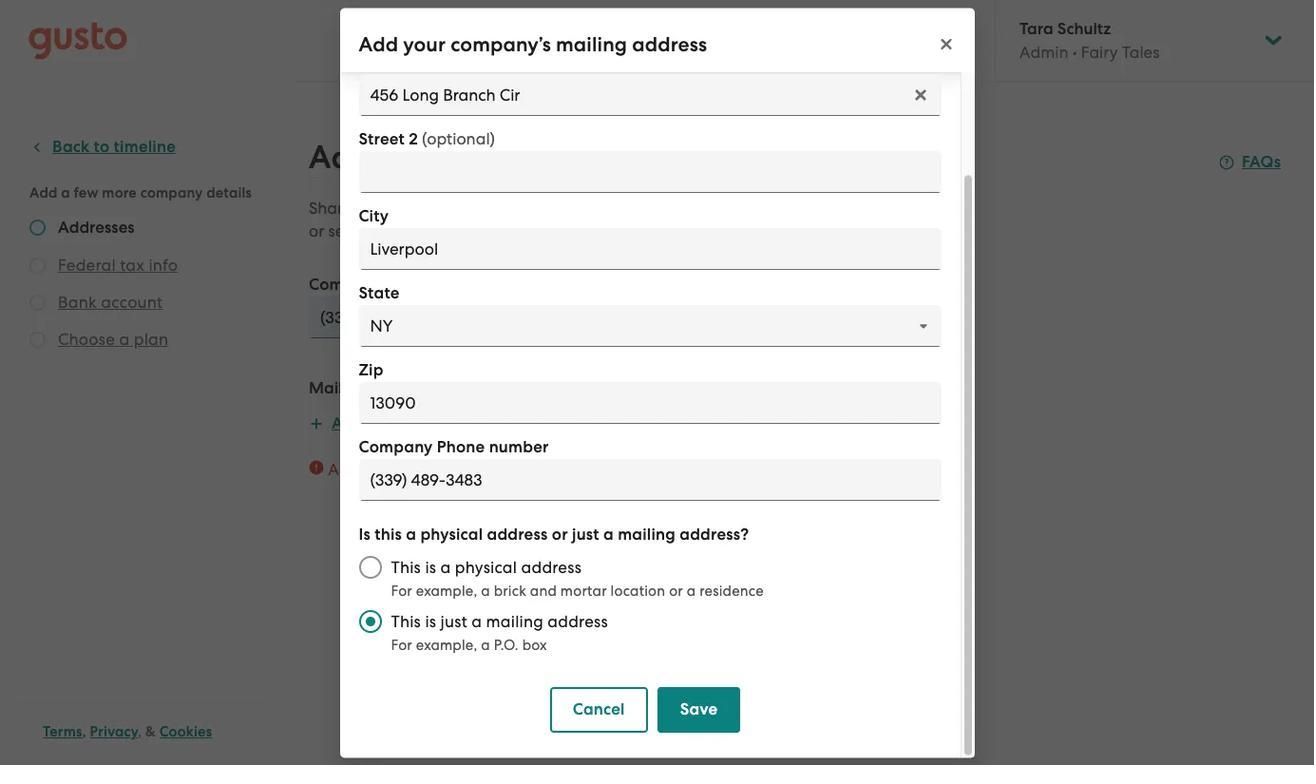 Task type: locate. For each thing, give the bounding box(es) containing it.
tax
[[461, 221, 485, 240], [120, 256, 145, 275]]

1 is from the top
[[425, 558, 436, 577]]

account menu element
[[995, 0, 1286, 81]]

number up purposes.
[[529, 199, 588, 218]]

share
[[309, 199, 352, 218]]

2 vertical spatial or
[[669, 583, 683, 600]]

1 vertical spatial phone
[[437, 437, 485, 457]]

0 vertical spatial for
[[391, 583, 412, 600]]

few
[[74, 184, 98, 201]]

is
[[359, 525, 371, 545]]

just up for example, a p.o. box
[[441, 612, 468, 631]]

send
[[328, 221, 364, 240]]

a
[[61, 184, 70, 201], [119, 330, 130, 349], [406, 525, 416, 545], [603, 525, 614, 545], [441, 558, 451, 577], [481, 583, 490, 600], [687, 583, 696, 600], [472, 612, 482, 631], [481, 637, 490, 654]]

to up the is this a physical address or just a mailing address?
[[524, 460, 539, 479]]

1 this from the top
[[391, 558, 421, 577]]

is for a
[[425, 558, 436, 577]]

bank
[[58, 293, 97, 312]]

example, for a
[[416, 583, 478, 600]]

0 vertical spatial company phone number
[[309, 275, 499, 295]]

company inside dialog
[[359, 437, 433, 457]]

0 horizontal spatial save
[[551, 531, 589, 551]]

is up for example, a p.o. box
[[425, 612, 436, 631]]

addresses
[[309, 138, 462, 177], [58, 218, 135, 238]]

to right back
[[94, 137, 110, 157]]

is
[[425, 558, 436, 577], [425, 612, 436, 631]]

example, down this is just a mailing address
[[416, 637, 478, 654]]

company's
[[451, 31, 551, 56], [393, 199, 473, 218]]

company for (555) 012-3456 phone field
[[309, 275, 383, 295]]

0 horizontal spatial or
[[309, 221, 324, 240]]

tax left 'info'
[[120, 256, 145, 275]]

addresses inside list
[[58, 218, 135, 238]]

1 horizontal spatial tax
[[461, 221, 485, 240]]

addresses for addresses and contact details
[[309, 138, 462, 177]]

1 vertical spatial physical
[[455, 558, 517, 577]]

contact up share your company's phone number and address, in case we need to contact you or send you mail for tax purposes.
[[537, 138, 650, 177]]

number down for
[[439, 275, 499, 295]]

0 horizontal spatial phone
[[387, 275, 435, 295]]

0 vertical spatial addresses
[[309, 138, 462, 177]]

2 , from the left
[[138, 723, 142, 740]]

your inside dialog
[[403, 31, 446, 56]]

1 , from the left
[[82, 723, 86, 740]]

0 vertical spatial physical
[[420, 525, 483, 545]]

0 vertical spatial to
[[94, 137, 110, 157]]

p.o.
[[494, 637, 519, 654]]

None field
[[359, 74, 941, 116]]

company's inside share your company's phone number and address, in case we need to contact you or send you mail for tax purposes.
[[393, 199, 473, 218]]

0 horizontal spatial just
[[441, 612, 468, 631]]

your for share your company's phone number and address, in case we need to contact you or send you mail for tax purposes.
[[356, 199, 389, 218]]

home image
[[29, 21, 127, 59]]

0 horizontal spatial tax
[[120, 256, 145, 275]]

bank account button
[[58, 291, 163, 314]]

1 horizontal spatial addresses
[[309, 138, 462, 177]]

0 horizontal spatial ,
[[82, 723, 86, 740]]

cookies
[[159, 723, 212, 740]]

your inside share your company's phone number and address, in case we need to contact you or send you mail for tax purposes.
[[356, 199, 389, 218]]

0 horizontal spatial to
[[94, 137, 110, 157]]

this down this
[[391, 558, 421, 577]]

1 vertical spatial contact
[[836, 199, 893, 218]]

need
[[774, 199, 812, 218]]

privacy
[[90, 723, 138, 740]]

continue up location
[[627, 531, 694, 551]]

number for (555) 012-3456 phone field
[[439, 275, 499, 295]]

1 vertical spatial company's
[[393, 199, 473, 218]]

0 vertical spatial or
[[309, 221, 324, 240]]

1 vertical spatial for
[[391, 637, 412, 654]]

a up mortar
[[603, 525, 614, 545]]

federal
[[58, 256, 116, 275]]

company phone number
[[309, 275, 499, 295], [359, 437, 549, 457]]

details right the company at the top left
[[206, 184, 252, 201]]

mailing
[[556, 31, 627, 56], [406, 413, 464, 433], [400, 460, 457, 479], [618, 525, 676, 545], [486, 612, 544, 631]]

1 horizontal spatial you
[[897, 199, 924, 218]]

terms
[[43, 723, 82, 740]]

box
[[522, 637, 547, 654]]

more
[[102, 184, 137, 201]]

addresses and contact details
[[309, 138, 759, 177]]

contact
[[537, 138, 650, 177], [836, 199, 893, 218]]

for up this is just a mailing address option
[[391, 583, 412, 600]]

0 horizontal spatial details
[[206, 184, 252, 201]]

0 vertical spatial details
[[658, 138, 759, 177]]

1 horizontal spatial or
[[552, 525, 568, 545]]

state
[[359, 283, 400, 303]]

number up add your mailing address to continue
[[489, 437, 549, 457]]

physical up this is a physical address
[[420, 525, 483, 545]]

1 vertical spatial or
[[552, 525, 568, 545]]

add your company's mailing address
[[359, 31, 707, 56]]

address
[[632, 31, 707, 56], [370, 378, 430, 398], [468, 413, 529, 433], [461, 460, 520, 479], [487, 525, 548, 545], [521, 558, 582, 577], [548, 612, 608, 631]]

faqs button
[[1219, 151, 1281, 174]]

0 vertical spatial example,
[[416, 583, 478, 600]]

add inside add your company's mailing address dialog
[[359, 31, 398, 56]]

Company Phone number telephone field
[[359, 459, 941, 501]]

save and continue button
[[528, 519, 717, 565]]

1 horizontal spatial details
[[658, 138, 759, 177]]

0 vertical spatial just
[[572, 525, 599, 545]]

1 horizontal spatial ,
[[138, 723, 142, 740]]

this for this is just a mailing address
[[391, 612, 421, 631]]

and
[[470, 138, 530, 177], [591, 199, 621, 218], [593, 531, 623, 551], [530, 583, 557, 600]]

, left &
[[138, 723, 142, 740]]

0 horizontal spatial contact
[[537, 138, 650, 177]]

1 vertical spatial number
[[439, 275, 499, 295]]

2 this from the top
[[391, 612, 421, 631]]

company phone number up add your mailing address to continue
[[359, 437, 549, 457]]

save
[[551, 531, 589, 551], [680, 700, 718, 719]]

this
[[391, 558, 421, 577], [391, 612, 421, 631]]

1 vertical spatial company
[[359, 437, 433, 457]]

mailing address
[[309, 378, 430, 398]]

add a few more company details
[[29, 184, 252, 201]]

or up for example, a brick and mortar location or a residence
[[552, 525, 568, 545]]

timeline
[[114, 137, 176, 157]]

addresses down few
[[58, 218, 135, 238]]

0 horizontal spatial addresses
[[58, 218, 135, 238]]

to right need at the top right of the page
[[816, 199, 832, 218]]

to inside back to timeline "button"
[[94, 137, 110, 157]]

choose a plan
[[58, 330, 168, 349]]

0 vertical spatial company
[[309, 275, 383, 295]]

addresses list
[[29, 218, 263, 355]]

example, down this is a physical address
[[416, 583, 478, 600]]

continue up the is this a physical address or just a mailing address?
[[543, 460, 608, 479]]

to
[[94, 137, 110, 157], [816, 199, 832, 218], [524, 460, 539, 479]]

is this a physical address or just a mailing address?
[[359, 525, 749, 545]]

0 vertical spatial company's
[[451, 31, 551, 56]]

1 horizontal spatial contact
[[836, 199, 893, 218]]

example,
[[416, 583, 478, 600], [416, 637, 478, 654]]

for for this is a physical address
[[391, 583, 412, 600]]

0 vertical spatial number
[[529, 199, 588, 218]]

contact right need at the top right of the page
[[836, 199, 893, 218]]

2 for from the top
[[391, 637, 412, 654]]

for down this is a physical address option
[[391, 637, 412, 654]]

0 horizontal spatial you
[[368, 221, 396, 240]]

cancel button
[[550, 687, 648, 733]]

company phone number for company phone number phone field
[[359, 437, 549, 457]]

physical for is
[[455, 558, 517, 577]]

or down share
[[309, 221, 324, 240]]

or right location
[[669, 583, 683, 600]]

number inside share your company's phone number and address, in case we need to contact you or send you mail for tax purposes.
[[529, 199, 588, 218]]

or
[[309, 221, 324, 240], [552, 525, 568, 545], [669, 583, 683, 600]]

company phone number down mail
[[309, 275, 499, 295]]

0 vertical spatial is
[[425, 558, 436, 577]]

a left plan
[[119, 330, 130, 349]]

physical
[[420, 525, 483, 545], [455, 558, 517, 577]]

1 for from the top
[[391, 583, 412, 600]]

1 vertical spatial addresses
[[58, 218, 135, 238]]

2 vertical spatial number
[[489, 437, 549, 457]]

zip
[[359, 360, 384, 380]]

1 vertical spatial example,
[[416, 637, 478, 654]]

info
[[149, 256, 178, 275]]

add for add your company's mailing address
[[359, 31, 398, 56]]

0 vertical spatial save
[[551, 531, 589, 551]]

1 vertical spatial tax
[[120, 256, 145, 275]]

for example, a p.o. box
[[391, 637, 547, 654]]

company for company phone number phone field
[[359, 437, 433, 457]]

this down this is a physical address option
[[391, 612, 421, 631]]

phone
[[387, 275, 435, 295], [437, 437, 485, 457]]

1 horizontal spatial to
[[524, 460, 539, 479]]

1 vertical spatial company phone number
[[359, 437, 549, 457]]

company
[[309, 275, 383, 295], [359, 437, 433, 457]]

number inside add your company's mailing address dialog
[[489, 437, 549, 457]]

0 horizontal spatial continue
[[543, 460, 608, 479]]

your for add your mailing address
[[368, 413, 402, 433]]

your
[[403, 31, 446, 56], [356, 199, 389, 218], [368, 413, 402, 433], [363, 460, 397, 479]]

company's for phone
[[393, 199, 473, 218]]

2 horizontal spatial or
[[669, 583, 683, 600]]

is right this is a physical address option
[[425, 558, 436, 577]]

1 vertical spatial just
[[441, 612, 468, 631]]

1 horizontal spatial save
[[680, 700, 718, 719]]

we
[[748, 199, 770, 218]]

1 horizontal spatial phone
[[437, 437, 485, 457]]

tax inside share your company's phone number and address, in case we need to contact you or send you mail for tax purposes.
[[461, 221, 485, 240]]

company phone number inside add your company's mailing address dialog
[[359, 437, 549, 457]]

1 example, from the top
[[416, 583, 478, 600]]

phone down mail
[[387, 275, 435, 295]]

company's inside dialog
[[451, 31, 551, 56]]

purposes.
[[489, 221, 562, 240]]

1 vertical spatial is
[[425, 612, 436, 631]]

street
[[359, 129, 405, 149]]

and up mortar
[[593, 531, 623, 551]]

2 is from the top
[[425, 612, 436, 631]]

0 vertical spatial this
[[391, 558, 421, 577]]

just up mortar
[[572, 525, 599, 545]]

add
[[359, 31, 398, 56], [29, 184, 58, 201], [332, 413, 364, 433], [328, 460, 359, 479]]

0 vertical spatial continue
[[543, 460, 608, 479]]

tax right for
[[461, 221, 485, 240]]

brick
[[494, 583, 527, 600]]

,
[[82, 723, 86, 740], [138, 723, 142, 740]]

1 vertical spatial this
[[391, 612, 421, 631]]

in
[[693, 199, 706, 218]]

save inside add your company's mailing address dialog
[[680, 700, 718, 719]]

phone for company phone number phone field
[[437, 437, 485, 457]]

company down "send"
[[309, 275, 383, 295]]

your for add your company's mailing address
[[403, 31, 446, 56]]

and left address,
[[591, 199, 621, 218]]

for for this is just a mailing address
[[391, 637, 412, 654]]

1 vertical spatial save
[[680, 700, 718, 719]]

0 vertical spatial phone
[[387, 275, 435, 295]]

you
[[897, 199, 924, 218], [368, 221, 396, 240]]

add your mailing address
[[332, 413, 529, 433]]

0 vertical spatial you
[[897, 199, 924, 218]]

details
[[658, 138, 759, 177], [206, 184, 252, 201]]

1 horizontal spatial continue
[[627, 531, 694, 551]]

a right this
[[406, 525, 416, 545]]

1 vertical spatial continue
[[627, 531, 694, 551]]

company down add your mailing address
[[359, 437, 433, 457]]

phone up add your mailing address to continue
[[437, 437, 485, 457]]

phone inside add your company's mailing address dialog
[[437, 437, 485, 457]]

company's for mailing
[[451, 31, 551, 56]]

1 vertical spatial to
[[816, 199, 832, 218]]

address?
[[680, 525, 749, 545]]

add your company's mailing address dialog
[[340, 8, 975, 757]]

physical for this
[[420, 525, 483, 545]]

, left 'privacy' link
[[82, 723, 86, 740]]

physical up brick
[[455, 558, 517, 577]]

just
[[572, 525, 599, 545], [441, 612, 468, 631]]

plan
[[134, 330, 168, 349]]

details up in
[[658, 138, 759, 177]]

2 example, from the top
[[416, 637, 478, 654]]

for
[[391, 583, 412, 600], [391, 637, 412, 654]]

number
[[529, 199, 588, 218], [439, 275, 499, 295], [489, 437, 549, 457]]

a up for example, a p.o. box
[[472, 612, 482, 631]]

and right brick
[[530, 583, 557, 600]]

1 vertical spatial you
[[368, 221, 396, 240]]

2 horizontal spatial to
[[816, 199, 832, 218]]

addresses up city
[[309, 138, 462, 177]]

bank account
[[58, 293, 163, 312]]

0 vertical spatial tax
[[461, 221, 485, 240]]



Task type: vqa. For each thing, say whether or not it's contained in the screenshot.
'Who' corresponding to Who can be part of the hiring team & what can the hiring team members do?
no



Task type: describe. For each thing, give the bounding box(es) containing it.
phone for (555) 012-3456 phone field
[[387, 275, 435, 295]]

federal tax info
[[58, 256, 178, 275]]

a left p.o.
[[481, 637, 490, 654]]

and inside share your company's phone number and address, in case we need to contact you or send you mail for tax purposes.
[[591, 199, 621, 218]]

cookies button
[[159, 720, 212, 743]]

choose
[[58, 330, 115, 349]]

addresses for addresses
[[58, 218, 135, 238]]

federal tax info button
[[58, 254, 178, 277]]

account
[[101, 293, 163, 312]]

mailing
[[309, 378, 366, 398]]

privacy link
[[90, 723, 138, 740]]

Street 2 field
[[359, 151, 941, 193]]

add for add your mailing address
[[332, 413, 364, 433]]

save for save
[[680, 700, 718, 719]]

street 2 (optional)
[[359, 129, 495, 149]]

terms , privacy , & cookies
[[43, 723, 212, 740]]

phone
[[477, 199, 525, 218]]

back
[[52, 137, 90, 157]]

to inside share your company's phone number and address, in case we need to contact you or send you mail for tax purposes.
[[816, 199, 832, 218]]

and inside button
[[593, 531, 623, 551]]

continue inside save and continue button
[[627, 531, 694, 551]]

company
[[140, 184, 203, 201]]

add for add your mailing address to continue
[[328, 460, 359, 479]]

residence
[[700, 583, 764, 600]]

city
[[359, 206, 389, 226]]

example, for just
[[416, 637, 478, 654]]

save for save and continue
[[551, 531, 589, 551]]

for
[[436, 221, 457, 240]]

this for this is a physical address
[[391, 558, 421, 577]]

back to timeline
[[52, 137, 176, 157]]

City field
[[359, 228, 941, 270]]

mortar
[[561, 583, 607, 600]]

back to timeline button
[[29, 136, 176, 159]]

your for add your mailing address to continue
[[363, 460, 397, 479]]

1 vertical spatial details
[[206, 184, 252, 201]]

faqs
[[1242, 152, 1281, 172]]

this is just a mailing address
[[391, 612, 608, 631]]

contact inside share your company's phone number and address, in case we need to contact you or send you mail for tax purposes.
[[836, 199, 893, 218]]

1 horizontal spatial just
[[572, 525, 599, 545]]

a inside button
[[119, 330, 130, 349]]

0 vertical spatial contact
[[537, 138, 650, 177]]

a right this is a physical address option
[[441, 558, 451, 577]]

This is just a mailing address radio
[[349, 601, 391, 642]]

terms link
[[43, 723, 82, 740]]

save and continue
[[551, 531, 694, 551]]

tax inside button
[[120, 256, 145, 275]]

add for add a few more company details
[[29, 184, 58, 201]]

2
[[409, 129, 418, 149]]

add your mailing address to continue
[[328, 460, 608, 479]]

a left residence
[[687, 583, 696, 600]]

(optional)
[[422, 129, 495, 148]]

mail
[[400, 221, 432, 240]]

location
[[611, 583, 666, 600]]

this
[[375, 525, 402, 545]]

cancel
[[573, 700, 625, 719]]

company phone number for (555) 012-3456 phone field
[[309, 275, 499, 295]]

and up phone on the top
[[470, 138, 530, 177]]

Zip field
[[359, 382, 941, 424]]

(555) 012-3456 telephone field
[[309, 297, 936, 338]]

or inside share your company's phone number and address, in case we need to contact you or send you mail for tax purposes.
[[309, 221, 324, 240]]

share your company's phone number and address, in case we need to contact you or send you mail for tax purposes.
[[309, 199, 924, 240]]

this is a physical address
[[391, 558, 582, 577]]

&
[[145, 723, 156, 740]]

and inside add your company's mailing address dialog
[[530, 583, 557, 600]]

for example, a brick and mortar location or a residence
[[391, 583, 764, 600]]

case
[[710, 199, 744, 218]]

a left few
[[61, 184, 70, 201]]

a down this is a physical address
[[481, 583, 490, 600]]

save button
[[657, 687, 741, 733]]

number for company phone number phone field
[[489, 437, 549, 457]]

is for just
[[425, 612, 436, 631]]

2 vertical spatial to
[[524, 460, 539, 479]]

choose a plan button
[[58, 328, 168, 351]]

address,
[[625, 199, 689, 218]]

This is a physical address radio
[[349, 546, 391, 588]]



